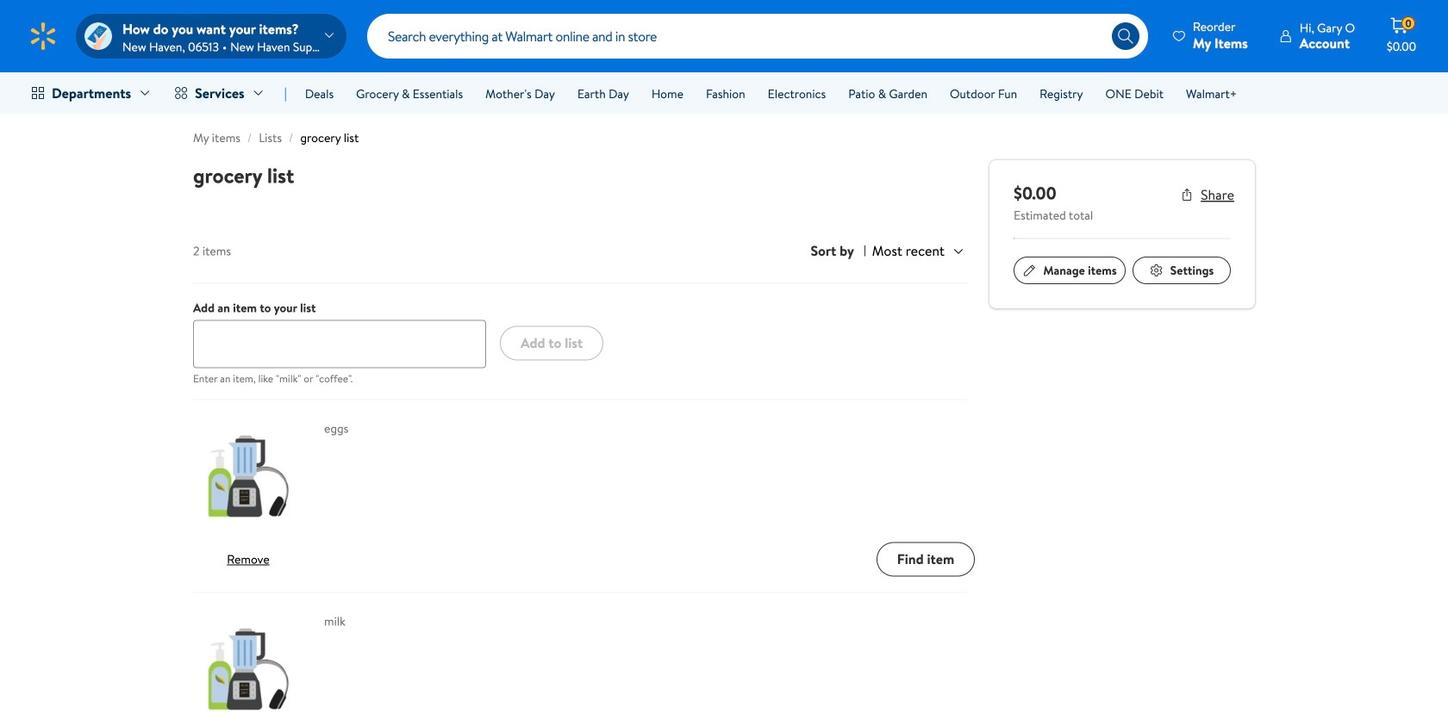 Task type: locate. For each thing, give the bounding box(es) containing it.
 image
[[84, 22, 112, 50]]

Search search field
[[367, 14, 1148, 59]]

walmart homepage image
[[28, 21, 59, 52]]

None text field
[[193, 320, 486, 369]]

Walmart Site-Wide search field
[[367, 14, 1148, 59]]



Task type: describe. For each thing, give the bounding box(es) containing it.
search icon image
[[1117, 28, 1135, 45]]



Task type: vqa. For each thing, say whether or not it's contained in the screenshot.
up on the top left of page
no



